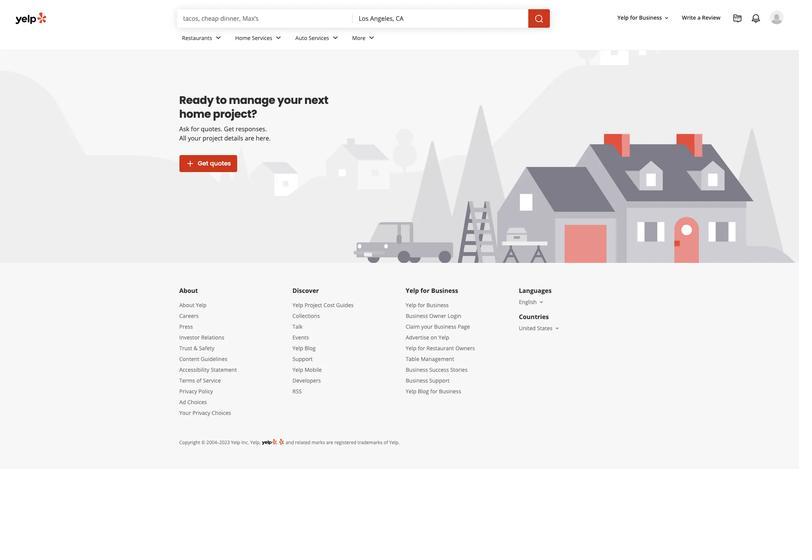 Task type: vqa. For each thing, say whether or not it's contained in the screenshot.
right services
yes



Task type: describe. For each thing, give the bounding box(es) containing it.
yelp blog link
[[293, 345, 316, 352]]

marks
[[312, 440, 325, 446]]

restaurant
[[427, 345, 454, 352]]

yelp logo image
[[262, 439, 277, 446]]

terms of service link
[[179, 377, 221, 385]]

business down stories
[[439, 388, 462, 395]]

terms
[[179, 377, 195, 385]]

24 chevron down v2 image for auto services
[[331, 33, 340, 43]]

your privacy choices link
[[179, 410, 231, 417]]

statement
[[211, 367, 237, 374]]

home
[[235, 34, 251, 41]]

claim your business page link
[[406, 323, 470, 331]]

business up owner
[[427, 302, 449, 309]]

write a review
[[683, 14, 721, 21]]

auto
[[296, 34, 308, 41]]

blog inside yelp project cost guides collections talk events yelp blog support yelp mobile developers rss
[[305, 345, 316, 352]]

talk link
[[293, 323, 303, 331]]

get inside ready to manage your next home project? ask for quotes. get responses. all your project details are here.
[[224, 125, 234, 133]]

developers link
[[293, 377, 321, 385]]

yelp for business inside button
[[618, 14, 663, 21]]

details
[[225, 134, 243, 143]]

services for home services
[[252, 34, 273, 41]]

home services link
[[229, 28, 290, 50]]

manage
[[229, 93, 275, 108]]

content
[[179, 356, 200, 363]]

safety
[[199, 345, 215, 352]]

services for auto services
[[309, 34, 329, 41]]

business down owner
[[435, 323, 457, 331]]

write
[[683, 14, 697, 21]]

advertise
[[406, 334, 430, 342]]

for inside ready to manage your next home project? ask for quotes. get responses. all your project details are here.
[[191, 125, 199, 133]]

countries
[[519, 313, 549, 321]]

restaurants link
[[176, 28, 229, 50]]

trademarks
[[358, 440, 383, 446]]

restaurants
[[182, 34, 212, 41]]

and related marks are registered trademarks of yelp.
[[285, 440, 400, 446]]

for up 'yelp for business' link on the right of page
[[421, 287, 430, 295]]

accessibility statement link
[[179, 367, 237, 374]]

24 chevron down v2 image for restaurants
[[214, 33, 223, 43]]

business up yelp blog for business link
[[406, 377, 428, 385]]

project
[[305, 302, 322, 309]]

yelp inside button
[[618, 14, 629, 21]]

talk
[[293, 323, 303, 331]]

yelp project cost guides collections talk events yelp blog support yelp mobile developers rss
[[293, 302, 354, 395]]

management
[[421, 356, 455, 363]]

yelp for business link
[[406, 302, 449, 309]]

languages
[[519, 287, 552, 295]]

discover
[[293, 287, 319, 295]]

support link
[[293, 356, 313, 363]]

yelp for business button
[[615, 11, 673, 25]]

project
[[203, 134, 223, 143]]

yelp burst image
[[279, 439, 285, 446]]

on
[[431, 334, 438, 342]]

collections link
[[293, 313, 320, 320]]

24 add v2 image
[[186, 159, 195, 168]]

guides
[[336, 302, 354, 309]]

about for about
[[179, 287, 198, 295]]

all
[[179, 134, 186, 143]]

table
[[406, 356, 420, 363]]

business owner login link
[[406, 313, 462, 320]]

press link
[[179, 323, 193, 331]]

business inside yelp for business button
[[640, 14, 663, 21]]

to
[[216, 93, 227, 108]]

yelp,
[[250, 440, 261, 446]]

24 chevron down v2 image for home services
[[274, 33, 283, 43]]

for inside button
[[631, 14, 638, 21]]

search image
[[535, 14, 544, 23]]

accessibility
[[179, 367, 210, 374]]

about yelp link
[[179, 302, 207, 309]]

business categories element
[[176, 28, 784, 50]]

1 vertical spatial choices
[[212, 410, 231, 417]]

and
[[286, 440, 294, 446]]

notifications image
[[752, 14, 761, 23]]

ask
[[179, 125, 190, 133]]

auto services
[[296, 34, 329, 41]]

support inside yelp for business business owner login claim your business page advertise on yelp yelp for restaurant owners table management business success stories business support yelp blog for business
[[430, 377, 450, 385]]

2004–2023
[[207, 440, 230, 446]]

login
[[448, 313, 462, 320]]

yelp for restaurant owners link
[[406, 345, 475, 352]]

careers link
[[179, 313, 199, 320]]

page
[[458, 323, 470, 331]]

events
[[293, 334, 309, 342]]

guidelines
[[201, 356, 228, 363]]

quotes
[[210, 159, 231, 168]]

more link
[[346, 28, 383, 50]]

quotes.
[[201, 125, 223, 133]]

about for about yelp careers press investor relations trust & safety content guidelines accessibility statement terms of service privacy policy ad choices your privacy choices
[[179, 302, 195, 309]]

yelp for business business owner login claim your business page advertise on yelp yelp for restaurant owners table management business success stories business support yelp blog for business
[[406, 302, 475, 395]]

press
[[179, 323, 193, 331]]

business up claim
[[406, 313, 428, 320]]

copyright © 2004–2023 yelp inc. yelp,
[[179, 440, 261, 446]]

maria w. image
[[771, 10, 784, 24]]

collections
[[293, 313, 320, 320]]

Find text field
[[183, 14, 347, 23]]

1 horizontal spatial are
[[326, 440, 334, 446]]

project?
[[213, 107, 257, 122]]

0 vertical spatial your
[[278, 93, 303, 108]]



Task type: locate. For each thing, give the bounding box(es) containing it.
of left yelp.
[[384, 440, 388, 446]]

privacy down terms
[[179, 388, 197, 395]]

advertise on yelp link
[[406, 334, 450, 342]]

yelp project cost guides link
[[293, 302, 354, 309]]

1 vertical spatial about
[[179, 302, 195, 309]]

services right auto
[[309, 34, 329, 41]]

your inside yelp for business business owner login claim your business page advertise on yelp yelp for restaurant owners table management business success stories business support yelp blog for business
[[422, 323, 433, 331]]

0 vertical spatial about
[[179, 287, 198, 295]]

services
[[252, 34, 273, 41], [309, 34, 329, 41]]

0 horizontal spatial support
[[293, 356, 313, 363]]

owner
[[430, 313, 447, 320]]

for down business support link
[[431, 388, 438, 395]]

projects image
[[734, 14, 743, 23]]

trust & safety link
[[179, 345, 215, 352]]

blog inside yelp for business business owner login claim your business page advertise on yelp yelp for restaurant owners table management business success stories business support yelp blog for business
[[418, 388, 429, 395]]

stories
[[451, 367, 468, 374]]

yelp for business left 16 chevron down v2 image
[[618, 14, 663, 21]]

support inside yelp project cost guides collections talk events yelp blog support yelp mobile developers rss
[[293, 356, 313, 363]]

0 horizontal spatial your
[[188, 134, 201, 143]]

1 about from the top
[[179, 287, 198, 295]]

0 vertical spatial are
[[245, 134, 254, 143]]

0 horizontal spatial choices
[[188, 399, 207, 406]]

0 horizontal spatial get
[[198, 159, 209, 168]]

trust
[[179, 345, 192, 352]]

0 horizontal spatial blog
[[305, 345, 316, 352]]

yelp blog for business link
[[406, 388, 462, 395]]

choices down privacy policy link
[[188, 399, 207, 406]]

None field
[[183, 14, 347, 23], [359, 14, 523, 23]]

business
[[640, 14, 663, 21], [432, 287, 459, 295], [427, 302, 449, 309], [406, 313, 428, 320], [435, 323, 457, 331], [406, 367, 428, 374], [406, 377, 428, 385], [439, 388, 462, 395]]

get up details
[[224, 125, 234, 133]]

your left next
[[278, 93, 303, 108]]

investor relations link
[[179, 334, 224, 342]]

choices down policy
[[212, 410, 231, 417]]

user actions element
[[612, 10, 795, 57]]

1 vertical spatial privacy
[[193, 410, 210, 417]]

relations
[[201, 334, 224, 342]]

24 chevron down v2 image
[[214, 33, 223, 43], [274, 33, 283, 43], [331, 33, 340, 43]]

business left 16 chevron down v2 image
[[640, 14, 663, 21]]

get quotes button
[[179, 155, 237, 172]]

your
[[179, 410, 191, 417]]

get
[[224, 125, 234, 133], [198, 159, 209, 168]]

privacy down ad choices link
[[193, 410, 210, 417]]

ready to manage your next home project? ask for quotes. get responses. all your project details are here.
[[179, 93, 329, 143]]

1 horizontal spatial get
[[224, 125, 234, 133]]

blog
[[305, 345, 316, 352], [418, 388, 429, 395]]

mobile
[[305, 367, 322, 374]]

,
[[277, 440, 279, 446]]

get quotes
[[198, 159, 231, 168]]

business support link
[[406, 377, 450, 385]]

of inside about yelp careers press investor relations trust & safety content guidelines accessibility statement terms of service privacy policy ad choices your privacy choices
[[197, 377, 202, 385]]

16 chevron down v2 image
[[664, 15, 670, 21]]

a
[[698, 14, 701, 21]]

related
[[295, 440, 311, 446]]

about yelp careers press investor relations trust & safety content guidelines accessibility statement terms of service privacy policy ad choices your privacy choices
[[179, 302, 237, 417]]

success
[[430, 367, 449, 374]]

about up about yelp link
[[179, 287, 198, 295]]

1 vertical spatial of
[[384, 440, 388, 446]]

1 services from the left
[[252, 34, 273, 41]]

1 horizontal spatial yelp for business
[[618, 14, 663, 21]]

inc.
[[242, 440, 249, 446]]

1 vertical spatial yelp for business
[[406, 287, 459, 295]]

your right all
[[188, 134, 201, 143]]

1 horizontal spatial support
[[430, 377, 450, 385]]

review
[[703, 14, 721, 21]]

1 horizontal spatial blog
[[418, 388, 429, 395]]

are down responses.
[[245, 134, 254, 143]]

rss link
[[293, 388, 302, 395]]

24 chevron down v2 image inside the auto services link
[[331, 33, 340, 43]]

0 vertical spatial yelp for business
[[618, 14, 663, 21]]

0 horizontal spatial services
[[252, 34, 273, 41]]

yelp.
[[390, 440, 400, 446]]

1 horizontal spatial services
[[309, 34, 329, 41]]

more
[[353, 34, 366, 41]]

24 chevron down v2 image inside restaurants link
[[214, 33, 223, 43]]

about
[[179, 287, 198, 295], [179, 302, 195, 309]]

are right marks
[[326, 440, 334, 446]]

business up 'yelp for business' link on the right of page
[[432, 287, 459, 295]]

about inside about yelp careers press investor relations trust & safety content guidelines accessibility statement terms of service privacy policy ad choices your privacy choices
[[179, 302, 195, 309]]

home services
[[235, 34, 273, 41]]

are inside ready to manage your next home project? ask for quotes. get responses. all your project details are here.
[[245, 134, 254, 143]]

events link
[[293, 334, 309, 342]]

1 horizontal spatial of
[[384, 440, 388, 446]]

copyright
[[179, 440, 200, 446]]

1 vertical spatial get
[[198, 159, 209, 168]]

1 vertical spatial are
[[326, 440, 334, 446]]

none field near
[[359, 14, 523, 23]]

about up careers
[[179, 302, 195, 309]]

3 24 chevron down v2 image from the left
[[331, 33, 340, 43]]

24 chevron down v2 image
[[367, 33, 377, 43]]

services right home on the top left of the page
[[252, 34, 273, 41]]

2 services from the left
[[309, 34, 329, 41]]

rss
[[293, 388, 302, 395]]

none field find
[[183, 14, 347, 23]]

ad
[[179, 399, 186, 406]]

1 vertical spatial support
[[430, 377, 450, 385]]

blog down business support link
[[418, 388, 429, 395]]

privacy
[[179, 388, 197, 395], [193, 410, 210, 417]]

are
[[245, 134, 254, 143], [326, 440, 334, 446]]

0 vertical spatial of
[[197, 377, 202, 385]]

0 horizontal spatial of
[[197, 377, 202, 385]]

owners
[[456, 345, 475, 352]]

registered
[[335, 440, 357, 446]]

of
[[197, 377, 202, 385], [384, 440, 388, 446]]

careers
[[179, 313, 199, 320]]

1 vertical spatial blog
[[418, 388, 429, 395]]

yelp mobile link
[[293, 367, 322, 374]]

for left 16 chevron down v2 image
[[631, 14, 638, 21]]

here.
[[256, 134, 271, 143]]

0 vertical spatial blog
[[305, 345, 316, 352]]

yelp for business up 'yelp for business' link on the right of page
[[406, 287, 459, 295]]

0 horizontal spatial yelp for business
[[406, 287, 459, 295]]

support down yelp blog link
[[293, 356, 313, 363]]

1 24 chevron down v2 image from the left
[[214, 33, 223, 43]]

None search field
[[177, 9, 552, 28]]

get right 24 add v2 icon
[[198, 159, 209, 168]]

business down table
[[406, 367, 428, 374]]

0 vertical spatial get
[[224, 125, 234, 133]]

privacy policy link
[[179, 388, 213, 395]]

24 chevron down v2 image left auto
[[274, 33, 283, 43]]

get inside button
[[198, 159, 209, 168]]

your
[[278, 93, 303, 108], [188, 134, 201, 143], [422, 323, 433, 331]]

24 chevron down v2 image right restaurants on the top of the page
[[214, 33, 223, 43]]

0 horizontal spatial are
[[245, 134, 254, 143]]

1 vertical spatial your
[[188, 134, 201, 143]]

home
[[179, 107, 211, 122]]

1 horizontal spatial your
[[278, 93, 303, 108]]

0 vertical spatial choices
[[188, 399, 207, 406]]

1 horizontal spatial 24 chevron down v2 image
[[274, 33, 283, 43]]

©
[[202, 440, 205, 446]]

write a review link
[[680, 11, 724, 25]]

policy
[[199, 388, 213, 395]]

2 about from the top
[[179, 302, 195, 309]]

ready
[[179, 93, 214, 108]]

responses.
[[236, 125, 267, 133]]

2 horizontal spatial 24 chevron down v2 image
[[331, 33, 340, 43]]

ad choices link
[[179, 399, 207, 406]]

service
[[203, 377, 221, 385]]

0 horizontal spatial none field
[[183, 14, 347, 23]]

content guidelines link
[[179, 356, 228, 363]]

24 chevron down v2 image inside home services link
[[274, 33, 283, 43]]

2 vertical spatial your
[[422, 323, 433, 331]]

your up advertise on yelp link
[[422, 323, 433, 331]]

2 horizontal spatial your
[[422, 323, 433, 331]]

0 horizontal spatial 24 chevron down v2 image
[[214, 33, 223, 43]]

1 none field from the left
[[183, 14, 347, 23]]

0 vertical spatial privacy
[[179, 388, 197, 395]]

for up business owner login link at bottom right
[[418, 302, 426, 309]]

blog up support link
[[305, 345, 316, 352]]

1 horizontal spatial none field
[[359, 14, 523, 23]]

yelp inside about yelp careers press investor relations trust & safety content guidelines accessibility statement terms of service privacy policy ad choices your privacy choices
[[196, 302, 207, 309]]

for right ask
[[191, 125, 199, 133]]

cost
[[324, 302, 335, 309]]

support down success
[[430, 377, 450, 385]]

2 24 chevron down v2 image from the left
[[274, 33, 283, 43]]

of up privacy policy link
[[197, 377, 202, 385]]

1 horizontal spatial choices
[[212, 410, 231, 417]]

&
[[194, 345, 198, 352]]

24 chevron down v2 image right the auto services
[[331, 33, 340, 43]]

choices
[[188, 399, 207, 406], [212, 410, 231, 417]]

support
[[293, 356, 313, 363], [430, 377, 450, 385]]

claim
[[406, 323, 420, 331]]

investor
[[179, 334, 200, 342]]

for down "advertise"
[[418, 345, 426, 352]]

auto services link
[[290, 28, 346, 50]]

Near text field
[[359, 14, 523, 23]]

2 none field from the left
[[359, 14, 523, 23]]

0 vertical spatial support
[[293, 356, 313, 363]]



